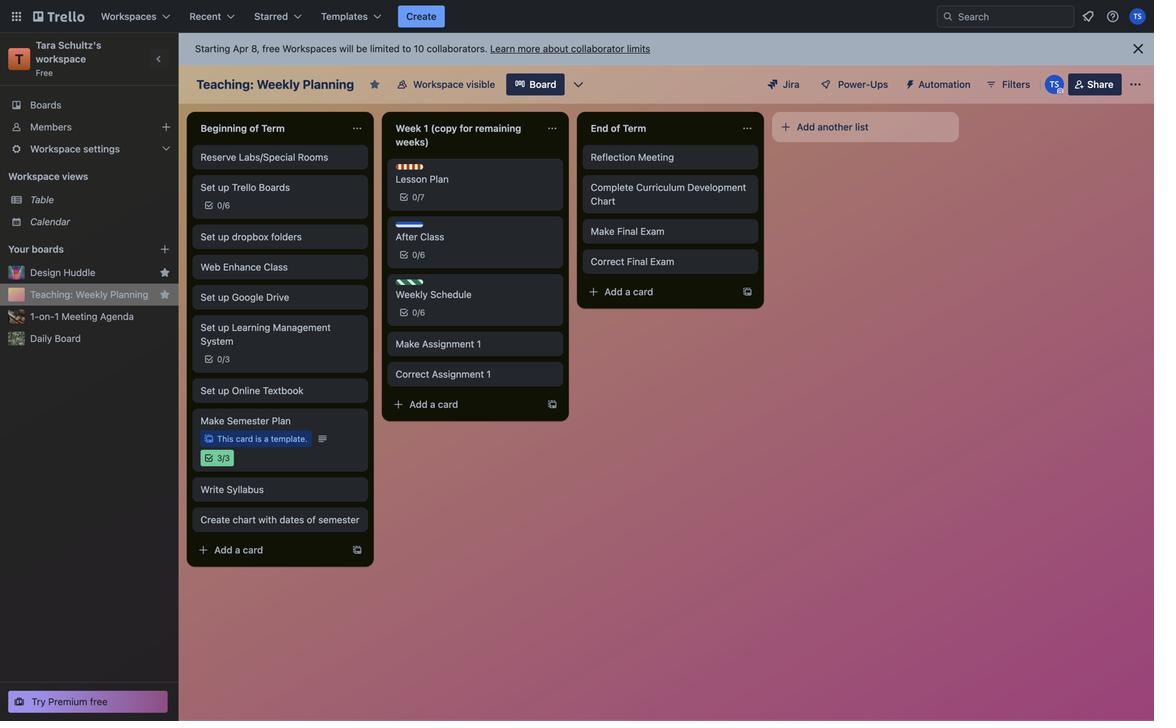 Task type: describe. For each thing, give the bounding box(es) containing it.
0 horizontal spatial plan
[[272, 415, 291, 427]]

members
[[30, 121, 72, 133]]

add for exam
[[604, 286, 623, 297]]

0 for lesson
[[412, 192, 417, 202]]

primary element
[[0, 0, 1154, 33]]

set up online textbook link
[[201, 384, 360, 398]]

card left is
[[236, 434, 253, 444]]

meeting inside 1-on-1 meeting agenda link
[[61, 311, 98, 322]]

create from template… image for correct assignment 1
[[547, 399, 558, 410]]

lesson plan
[[396, 173, 449, 185]]

make semester plan link
[[201, 414, 360, 428]]

star or unstar board image
[[369, 79, 380, 90]]

reserve labs/special rooms
[[201, 151, 328, 163]]

1 for correct assignment 1
[[487, 369, 491, 380]]

0 down system
[[217, 354, 222, 364]]

0 down set up trello boards
[[217, 201, 222, 210]]

1-on-1 meeting agenda link
[[30, 310, 170, 324]]

a for final
[[625, 286, 630, 297]]

daily board link
[[30, 332, 170, 346]]

add for class
[[214, 544, 232, 556]]

Search field
[[953, 6, 1074, 27]]

management
[[273, 322, 331, 333]]

enhance
[[223, 261, 261, 273]]

add another list button
[[772, 112, 959, 142]]

create from template… image for set up google drive
[[352, 545, 363, 556]]

up for online
[[218, 385, 229, 396]]

card for enhance
[[243, 544, 263, 556]]

workspace
[[36, 53, 86, 65]]

boards inside boards link
[[30, 99, 61, 111]]

color: orange, title: none image
[[396, 164, 423, 170]]

set up online textbook
[[201, 385, 303, 396]]

card for assignment
[[438, 399, 458, 410]]

is
[[255, 434, 262, 444]]

a for assignment
[[430, 399, 435, 410]]

10
[[414, 43, 424, 54]]

customize views image
[[571, 78, 585, 91]]

your boards with 4 items element
[[8, 241, 139, 258]]

tara schultz's workspace free
[[36, 39, 104, 78]]

create from template… image
[[742, 286, 753, 297]]

correct for correct assignment 1
[[396, 369, 429, 380]]

try
[[32, 696, 46, 708]]

jira button
[[759, 74, 808, 95]]

set up dropbox folders
[[201, 231, 302, 242]]

/ down after class
[[417, 250, 420, 260]]

agenda
[[100, 311, 134, 322]]

development
[[687, 182, 746, 193]]

Board name text field
[[190, 74, 361, 95]]

make final exam link
[[591, 225, 750, 238]]

lesson
[[396, 173, 427, 185]]

1 for 1-on-1 meeting agenda
[[55, 311, 59, 322]]

folders
[[271, 231, 302, 242]]

beginning
[[201, 123, 247, 134]]

6 for after
[[420, 250, 425, 260]]

set up learning management system link
[[201, 321, 360, 348]]

limits
[[627, 43, 650, 54]]

term for beginning of term
[[261, 123, 285, 134]]

set up google drive
[[201, 292, 289, 303]]

search image
[[942, 11, 953, 22]]

set for set up online textbook
[[201, 385, 215, 396]]

3 / 3
[[217, 453, 230, 463]]

try premium free
[[32, 696, 108, 708]]

/ down this at the bottom left of the page
[[222, 453, 225, 463]]

power-
[[838, 79, 870, 90]]

meeting inside 'reflection meeting' link
[[638, 151, 674, 163]]

6 for weekly
[[420, 308, 425, 317]]

/ down system
[[222, 354, 225, 364]]

sm image
[[899, 74, 918, 93]]

t link
[[8, 48, 30, 70]]

apr
[[233, 43, 249, 54]]

(copy
[[431, 123, 457, 134]]

reserve
[[201, 151, 236, 163]]

complete curriculum development chart
[[591, 182, 746, 207]]

workspace settings button
[[0, 138, 179, 160]]

after class link
[[396, 230, 555, 244]]

schedule
[[430, 289, 472, 300]]

complete curriculum development chart link
[[591, 181, 750, 208]]

1 horizontal spatial add a card button
[[387, 394, 539, 416]]

drive
[[266, 292, 289, 303]]

free
[[36, 68, 53, 78]]

0 for after
[[412, 250, 417, 260]]

template.
[[271, 434, 307, 444]]

1 horizontal spatial board
[[529, 79, 556, 90]]

templates button
[[313, 5, 390, 27]]

/ down set up trello boards
[[222, 201, 225, 210]]

to
[[402, 43, 411, 54]]

table
[[30, 194, 54, 205]]

0 horizontal spatial board
[[55, 333, 81, 344]]

workspace for workspace views
[[8, 171, 60, 182]]

back to home image
[[33, 5, 84, 27]]

settings
[[83, 143, 120, 155]]

of for end
[[611, 123, 620, 134]]

design huddle button
[[30, 266, 154, 280]]

workspace visible
[[413, 79, 495, 90]]

show menu image
[[1129, 78, 1142, 91]]

this member is an admin of this board. image
[[1057, 88, 1063, 94]]

set up trello boards link
[[201, 181, 360, 194]]

teaching: weekly planning inside text box
[[196, 77, 354, 92]]

0 vertical spatial tara schultz (taraschultz7) image
[[1129, 8, 1146, 25]]

t
[[15, 51, 24, 67]]

list
[[855, 121, 869, 133]]

starting
[[195, 43, 230, 54]]

members link
[[0, 116, 179, 138]]

ups
[[870, 79, 888, 90]]

syllabus
[[227, 484, 264, 495]]

reserve labs/special rooms link
[[201, 150, 360, 164]]

End of Term text field
[[583, 117, 736, 139]]

1 inside the week 1 (copy for remaining weeks)
[[424, 123, 428, 134]]

create for create
[[406, 11, 437, 22]]

google
[[232, 292, 264, 303]]

calendar link
[[30, 215, 170, 229]]

set for set up trello boards
[[201, 182, 215, 193]]

board link
[[506, 74, 565, 95]]

starred
[[254, 11, 288, 22]]

add inside add another list button
[[797, 121, 815, 133]]

try premium free button
[[8, 691, 168, 713]]

workspaces inside popup button
[[101, 11, 157, 22]]

templates
[[321, 11, 368, 22]]

boards link
[[0, 94, 179, 116]]

lesson plan link
[[396, 172, 555, 186]]

reflection
[[591, 151, 635, 163]]

correct assignment 1
[[396, 369, 491, 380]]

teaching: inside text box
[[196, 77, 254, 92]]

your boards
[[8, 244, 64, 255]]

create chart with dates of semester
[[201, 514, 359, 526]]

table link
[[30, 193, 170, 207]]

daily board
[[30, 333, 81, 344]]

final for make
[[617, 226, 638, 237]]

dropbox
[[232, 231, 269, 242]]

jira icon image
[[768, 80, 777, 89]]

assignment for correct
[[432, 369, 484, 380]]

share button
[[1068, 74, 1122, 95]]



Task type: locate. For each thing, give the bounding box(es) containing it.
0
[[412, 192, 417, 202], [217, 201, 222, 210], [412, 250, 417, 260], [412, 308, 417, 317], [217, 354, 222, 364]]

tara schultz (taraschultz7) image right filters
[[1045, 75, 1064, 94]]

be
[[356, 43, 367, 54]]

beginning of term
[[201, 123, 285, 134]]

1 up from the top
[[218, 182, 229, 193]]

1 vertical spatial exam
[[650, 256, 674, 267]]

huddle
[[64, 267, 95, 278]]

design huddle
[[30, 267, 95, 278]]

write
[[201, 484, 224, 495]]

correct for correct final exam
[[591, 256, 624, 267]]

0 for weekly
[[412, 308, 417, 317]]

correct down make final exam
[[591, 256, 624, 267]]

plan up template.
[[272, 415, 291, 427]]

starred icon image
[[159, 267, 170, 278], [159, 289, 170, 300]]

exam for make final exam
[[640, 226, 664, 237]]

0 horizontal spatial teaching:
[[30, 289, 73, 300]]

0 vertical spatial add a card
[[604, 286, 653, 297]]

add for 1
[[409, 399, 428, 410]]

weekly schedule link
[[396, 288, 555, 302]]

boards right "trello"
[[259, 182, 290, 193]]

0 vertical spatial assignment
[[422, 338, 474, 350]]

2 up from the top
[[218, 231, 229, 242]]

0 down after class
[[412, 250, 417, 260]]

1 vertical spatial boards
[[259, 182, 290, 193]]

starred button
[[246, 5, 310, 27]]

3 up from the top
[[218, 292, 229, 303]]

create from template… image
[[547, 399, 558, 410], [352, 545, 363, 556]]

1 up correct assignment 1 link
[[477, 338, 481, 350]]

2 starred icon image from the top
[[159, 289, 170, 300]]

1 horizontal spatial class
[[420, 231, 444, 242]]

workspace for workspace settings
[[30, 143, 81, 155]]

up left google
[[218, 292, 229, 303]]

color: green, title: none image
[[396, 280, 423, 285]]

workspaces up workspace navigation collapse icon
[[101, 11, 157, 22]]

2 set from the top
[[201, 231, 215, 242]]

1 up daily board
[[55, 311, 59, 322]]

create inside button
[[406, 11, 437, 22]]

create for create chart with dates of semester
[[201, 514, 230, 526]]

create inside "link"
[[201, 514, 230, 526]]

1 vertical spatial make
[[396, 338, 419, 350]]

teaching: weekly planning button
[[30, 288, 154, 302]]

of right dates
[[307, 514, 316, 526]]

color: blue, title: none image
[[396, 222, 423, 227]]

make for make assignment 1
[[396, 338, 419, 350]]

0 vertical spatial planning
[[303, 77, 354, 92]]

add a card for set up dropbox folders
[[214, 544, 263, 556]]

final inside correct final exam link
[[627, 256, 648, 267]]

board down 1-on-1 meeting agenda
[[55, 333, 81, 344]]

up inside set up dropbox folders link
[[218, 231, 229, 242]]

make up this at the bottom left of the page
[[201, 415, 224, 427]]

0 / 6 for weekly
[[412, 308, 425, 317]]

write syllabus
[[201, 484, 264, 495]]

of right end
[[611, 123, 620, 134]]

add a card down correct assignment 1
[[409, 399, 458, 410]]

dates
[[280, 514, 304, 526]]

starting apr 8, free workspaces will be limited to 10 collaborators. learn more about collaborator limits
[[195, 43, 650, 54]]

0 horizontal spatial class
[[264, 261, 288, 273]]

set inside set up learning management system
[[201, 322, 215, 333]]

2 vertical spatial 6
[[420, 308, 425, 317]]

semester
[[318, 514, 359, 526]]

up for google
[[218, 292, 229, 303]]

2 horizontal spatial add a card
[[604, 286, 653, 297]]

add a card button down correct assignment 1 link
[[387, 394, 539, 416]]

share
[[1087, 79, 1114, 90]]

set for set up dropbox folders
[[201, 231, 215, 242]]

workspaces button
[[93, 5, 179, 27]]

set down web
[[201, 292, 215, 303]]

1 for make assignment 1
[[477, 338, 481, 350]]

planning
[[303, 77, 354, 92], [110, 289, 148, 300]]

1-
[[30, 311, 39, 322]]

boards up the members
[[30, 99, 61, 111]]

1 vertical spatial add a card
[[409, 399, 458, 410]]

1 horizontal spatial teaching:
[[196, 77, 254, 92]]

weekly down 8,
[[257, 77, 300, 92]]

daily
[[30, 333, 52, 344]]

0 horizontal spatial add a card
[[214, 544, 263, 556]]

1 right week
[[424, 123, 428, 134]]

2 vertical spatial add a card button
[[192, 539, 343, 561]]

design
[[30, 267, 61, 278]]

of inside text field
[[249, 123, 259, 134]]

0 horizontal spatial make
[[201, 415, 224, 427]]

up inside set up online textbook link
[[218, 385, 229, 396]]

learn
[[490, 43, 515, 54]]

correct final exam link
[[591, 255, 750, 269]]

1 horizontal spatial free
[[262, 43, 280, 54]]

3 for 0 / 3
[[225, 354, 230, 364]]

make for make final exam
[[591, 226, 615, 237]]

up for learning
[[218, 322, 229, 333]]

1 horizontal spatial tara schultz (taraschultz7) image
[[1129, 8, 1146, 25]]

0 vertical spatial class
[[420, 231, 444, 242]]

0 vertical spatial boards
[[30, 99, 61, 111]]

1 horizontal spatial term
[[623, 123, 646, 134]]

tara schultz's workspace link
[[36, 39, 104, 65]]

1 vertical spatial workspaces
[[282, 43, 337, 54]]

rooms
[[298, 151, 328, 163]]

0 horizontal spatial tara schultz (taraschultz7) image
[[1045, 75, 1064, 94]]

up for dropbox
[[218, 231, 229, 242]]

1 term from the left
[[261, 123, 285, 134]]

up inside 'set up google drive' link
[[218, 292, 229, 303]]

final up correct final exam
[[617, 226, 638, 237]]

1 vertical spatial free
[[90, 696, 108, 708]]

create up starting apr 8, free workspaces will be limited to 10 collaborators. learn more about collaborator limits
[[406, 11, 437, 22]]

2 horizontal spatial of
[[611, 123, 620, 134]]

create chart with dates of semester link
[[201, 513, 360, 527]]

0 vertical spatial exam
[[640, 226, 664, 237]]

make for make semester plan
[[201, 415, 224, 427]]

add another list
[[797, 121, 869, 133]]

0 / 6
[[217, 201, 230, 210], [412, 250, 425, 260], [412, 308, 425, 317]]

add down correct assignment 1
[[409, 399, 428, 410]]

1 vertical spatial 6
[[420, 250, 425, 260]]

0 horizontal spatial workspaces
[[101, 11, 157, 22]]

up left dropbox at the left top of page
[[218, 231, 229, 242]]

0 notifications image
[[1080, 8, 1096, 25]]

0 / 7
[[412, 192, 425, 202]]

4 set from the top
[[201, 322, 215, 333]]

0 vertical spatial teaching:
[[196, 77, 254, 92]]

final inside make final exam link
[[617, 226, 638, 237]]

about
[[543, 43, 568, 54]]

tara schultz (taraschultz7) image
[[1129, 8, 1146, 25], [1045, 75, 1064, 94]]

1 vertical spatial board
[[55, 333, 81, 344]]

2 vertical spatial make
[[201, 415, 224, 427]]

free right premium
[[90, 696, 108, 708]]

add down correct final exam
[[604, 286, 623, 297]]

card down correct final exam
[[633, 286, 653, 297]]

recent button
[[181, 5, 243, 27]]

3 for 3 / 3
[[225, 453, 230, 463]]

1 vertical spatial plan
[[272, 415, 291, 427]]

planning down will in the top left of the page
[[303, 77, 354, 92]]

term inside beginning of term text field
[[261, 123, 285, 134]]

card down correct assignment 1
[[438, 399, 458, 410]]

free right 8,
[[262, 43, 280, 54]]

set left online
[[201, 385, 215, 396]]

class inside the after class link
[[420, 231, 444, 242]]

1 down make assignment 1 link
[[487, 369, 491, 380]]

0 horizontal spatial weekly
[[76, 289, 108, 300]]

web enhance class
[[201, 261, 288, 273]]

0 vertical spatial teaching: weekly planning
[[196, 77, 354, 92]]

weekly inside text box
[[257, 77, 300, 92]]

of right the beginning
[[249, 123, 259, 134]]

1 horizontal spatial create
[[406, 11, 437, 22]]

workspaces left will in the top left of the page
[[282, 43, 337, 54]]

1 vertical spatial teaching: weekly planning
[[30, 289, 148, 300]]

1 horizontal spatial meeting
[[638, 151, 674, 163]]

workspace down starting apr 8, free workspaces will be limited to 10 collaborators. learn more about collaborator limits
[[413, 79, 464, 90]]

online
[[232, 385, 260, 396]]

0 / 6 down after class
[[412, 250, 425, 260]]

0 vertical spatial free
[[262, 43, 280, 54]]

views
[[62, 171, 88, 182]]

1 horizontal spatial of
[[307, 514, 316, 526]]

weekly schedule
[[396, 289, 472, 300]]

/ down weekly schedule
[[417, 308, 420, 317]]

0 horizontal spatial planning
[[110, 289, 148, 300]]

a down correct final exam
[[625, 286, 630, 297]]

assignment up correct assignment 1
[[422, 338, 474, 350]]

tara schultz (taraschultz7) image right open information menu image
[[1129, 8, 1146, 25]]

weekly inside button
[[76, 289, 108, 300]]

assignment down make assignment 1 link
[[432, 369, 484, 380]]

1 vertical spatial 0 / 6
[[412, 250, 425, 260]]

exam up correct final exam link
[[640, 226, 664, 237]]

card down chart
[[243, 544, 263, 556]]

term
[[261, 123, 285, 134], [623, 123, 646, 134]]

term up the reflection meeting
[[623, 123, 646, 134]]

create left chart
[[201, 514, 230, 526]]

0 vertical spatial 0 / 6
[[217, 201, 230, 210]]

class up drive
[[264, 261, 288, 273]]

1 vertical spatial workspace
[[30, 143, 81, 155]]

add left another
[[797, 121, 815, 133]]

1 set from the top
[[201, 182, 215, 193]]

0 vertical spatial board
[[529, 79, 556, 90]]

add
[[797, 121, 815, 133], [604, 286, 623, 297], [409, 399, 428, 410], [214, 544, 232, 556]]

add a card down correct final exam
[[604, 286, 653, 297]]

1 vertical spatial teaching:
[[30, 289, 73, 300]]

this
[[217, 434, 233, 444]]

final down make final exam
[[627, 256, 648, 267]]

make assignment 1 link
[[396, 337, 555, 351]]

1 vertical spatial add a card button
[[387, 394, 539, 416]]

0 vertical spatial final
[[617, 226, 638, 237]]

2 vertical spatial 0 / 6
[[412, 308, 425, 317]]

exam down make final exam link
[[650, 256, 674, 267]]

meeting down 'teaching: weekly planning' button
[[61, 311, 98, 322]]

0 vertical spatial workspaces
[[101, 11, 157, 22]]

0 horizontal spatial meeting
[[61, 311, 98, 322]]

2 horizontal spatial weekly
[[396, 289, 428, 300]]

power-ups
[[838, 79, 888, 90]]

1 vertical spatial planning
[[110, 289, 148, 300]]

1 starred icon image from the top
[[159, 267, 170, 278]]

labs/special
[[239, 151, 295, 163]]

term inside end of term text box
[[623, 123, 646, 134]]

planning inside text box
[[303, 77, 354, 92]]

teaching: weekly planning inside button
[[30, 289, 148, 300]]

1 vertical spatial class
[[264, 261, 288, 273]]

teaching: inside button
[[30, 289, 73, 300]]

filters
[[1002, 79, 1030, 90]]

1 horizontal spatial weekly
[[257, 77, 300, 92]]

board
[[529, 79, 556, 90], [55, 333, 81, 344]]

0 vertical spatial add a card button
[[583, 281, 734, 303]]

reflection meeting link
[[591, 150, 750, 164]]

2 vertical spatial workspace
[[8, 171, 60, 182]]

of inside "link"
[[307, 514, 316, 526]]

collaborators.
[[427, 43, 488, 54]]

workspace views
[[8, 171, 88, 182]]

tara
[[36, 39, 56, 51]]

meeting down end of term text box
[[638, 151, 674, 163]]

add a card for make final exam
[[604, 286, 653, 297]]

workspace up table
[[8, 171, 60, 182]]

week 1 (copy for remaining weeks)
[[396, 123, 521, 148]]

1 vertical spatial starred icon image
[[159, 289, 170, 300]]

meeting
[[638, 151, 674, 163], [61, 311, 98, 322]]

exam inside correct final exam link
[[650, 256, 674, 267]]

a right is
[[264, 434, 269, 444]]

jira
[[783, 79, 800, 90]]

weekly down design huddle button
[[76, 289, 108, 300]]

add board image
[[159, 244, 170, 255]]

0 horizontal spatial of
[[249, 123, 259, 134]]

set for set up google drive
[[201, 292, 215, 303]]

chart
[[233, 514, 256, 526]]

2 term from the left
[[623, 123, 646, 134]]

0 left 7
[[412, 192, 417, 202]]

add a card button for make final exam
[[583, 281, 734, 303]]

set up dropbox folders link
[[201, 230, 360, 244]]

5 up from the top
[[218, 385, 229, 396]]

0 vertical spatial create
[[406, 11, 437, 22]]

add a card button down with
[[192, 539, 343, 561]]

add down write syllabus
[[214, 544, 232, 556]]

0 vertical spatial starred icon image
[[159, 267, 170, 278]]

learn more about collaborator limits link
[[490, 43, 650, 54]]

workspace for workspace visible
[[413, 79, 464, 90]]

2 horizontal spatial make
[[591, 226, 615, 237]]

term up labs/special
[[261, 123, 285, 134]]

1 horizontal spatial make
[[396, 338, 419, 350]]

0 vertical spatial correct
[[591, 256, 624, 267]]

0 vertical spatial meeting
[[638, 151, 674, 163]]

planning inside button
[[110, 289, 148, 300]]

a for enhance
[[235, 544, 240, 556]]

curriculum
[[636, 182, 685, 193]]

class inside web enhance class link
[[264, 261, 288, 273]]

0 horizontal spatial correct
[[396, 369, 429, 380]]

1 vertical spatial final
[[627, 256, 648, 267]]

of inside text box
[[611, 123, 620, 134]]

make semester plan
[[201, 415, 291, 427]]

0 / 6 down weekly schedule
[[412, 308, 425, 317]]

boards
[[30, 99, 61, 111], [259, 182, 290, 193]]

a down chart
[[235, 544, 240, 556]]

0 vertical spatial make
[[591, 226, 615, 237]]

system
[[201, 336, 233, 347]]

/ down lesson plan
[[417, 192, 420, 202]]

0 / 6 for after
[[412, 250, 425, 260]]

4 up from the top
[[218, 322, 229, 333]]

0 vertical spatial create from template… image
[[547, 399, 558, 410]]

workspace
[[413, 79, 464, 90], [30, 143, 81, 155], [8, 171, 60, 182]]

6 down after class
[[420, 250, 425, 260]]

1 vertical spatial meeting
[[61, 311, 98, 322]]

Week 1 (copy for remaining weeks) text field
[[387, 117, 541, 153]]

starred icon image for teaching: weekly planning
[[159, 289, 170, 300]]

up up system
[[218, 322, 229, 333]]

Beginning of Term text field
[[192, 117, 346, 139]]

with
[[258, 514, 277, 526]]

plan right lesson
[[430, 173, 449, 185]]

final
[[617, 226, 638, 237], [627, 256, 648, 267]]

0 horizontal spatial boards
[[30, 99, 61, 111]]

3
[[225, 354, 230, 364], [217, 453, 222, 463], [225, 453, 230, 463]]

0 horizontal spatial term
[[261, 123, 285, 134]]

class right the after
[[420, 231, 444, 242]]

1 vertical spatial assignment
[[432, 369, 484, 380]]

1 horizontal spatial teaching: weekly planning
[[196, 77, 354, 92]]

0 horizontal spatial create
[[201, 514, 230, 526]]

chart
[[591, 195, 615, 207]]

1 horizontal spatial add a card
[[409, 399, 458, 410]]

up inside set up learning management system
[[218, 322, 229, 333]]

assignment for make
[[422, 338, 474, 350]]

5 set from the top
[[201, 385, 215, 396]]

board left customize views image
[[529, 79, 556, 90]]

0 horizontal spatial teaching: weekly planning
[[30, 289, 148, 300]]

add a card button for set up dropbox folders
[[192, 539, 343, 561]]

1 vertical spatial create
[[201, 514, 230, 526]]

up for trello
[[218, 182, 229, 193]]

set down reserve
[[201, 182, 215, 193]]

card for final
[[633, 286, 653, 297]]

1 horizontal spatial workspaces
[[282, 43, 337, 54]]

workspace navigation collapse icon image
[[150, 49, 169, 69]]

make down chart
[[591, 226, 615, 237]]

6 down set up trello boards
[[225, 201, 230, 210]]

exam inside make final exam link
[[640, 226, 664, 237]]

automation
[[918, 79, 971, 90]]

correct down "make assignment 1"
[[396, 369, 429, 380]]

2 vertical spatial add a card
[[214, 544, 263, 556]]

0 vertical spatial plan
[[430, 173, 449, 185]]

0 down weekly schedule
[[412, 308, 417, 317]]

make up correct assignment 1
[[396, 338, 419, 350]]

0 horizontal spatial free
[[90, 696, 108, 708]]

a down correct assignment 1
[[430, 399, 435, 410]]

limited
[[370, 43, 400, 54]]

1 vertical spatial create from template… image
[[352, 545, 363, 556]]

set up web
[[201, 231, 215, 242]]

of for beginning
[[249, 123, 259, 134]]

1 vertical spatial tara schultz (taraschultz7) image
[[1045, 75, 1064, 94]]

workspace down the members
[[30, 143, 81, 155]]

free inside button
[[90, 696, 108, 708]]

visible
[[466, 79, 495, 90]]

1 horizontal spatial plan
[[430, 173, 449, 185]]

final for correct
[[627, 256, 648, 267]]

1 vertical spatial correct
[[396, 369, 429, 380]]

term for end of term
[[623, 123, 646, 134]]

boards inside set up trello boards link
[[259, 182, 290, 193]]

1 horizontal spatial planning
[[303, 77, 354, 92]]

up left "trello"
[[218, 182, 229, 193]]

3 set from the top
[[201, 292, 215, 303]]

teaching: weekly planning down design huddle button
[[30, 289, 148, 300]]

0 / 6 down set up trello boards
[[217, 201, 230, 210]]

up inside set up trello boards link
[[218, 182, 229, 193]]

free
[[262, 43, 280, 54], [90, 696, 108, 708]]

0 vertical spatial 6
[[225, 201, 230, 210]]

planning up agenda
[[110, 289, 148, 300]]

after
[[396, 231, 418, 242]]

more
[[518, 43, 540, 54]]

1 horizontal spatial correct
[[591, 256, 624, 267]]

weekly down color: green, title: none image
[[396, 289, 428, 300]]

up left online
[[218, 385, 229, 396]]

1 horizontal spatial create from template… image
[[547, 399, 558, 410]]

open information menu image
[[1106, 10, 1120, 23]]

add a card down chart
[[214, 544, 263, 556]]

teaching: weekly planning down 8,
[[196, 77, 354, 92]]

end of term
[[591, 123, 646, 134]]

set for set up learning management system
[[201, 322, 215, 333]]

will
[[339, 43, 354, 54]]

recent
[[190, 11, 221, 22]]

2 horizontal spatial add a card button
[[583, 281, 734, 303]]

add a card button down correct final exam link
[[583, 281, 734, 303]]

exam for correct final exam
[[650, 256, 674, 267]]

set up learning management system
[[201, 322, 331, 347]]

workspace inside popup button
[[30, 143, 81, 155]]

1 horizontal spatial boards
[[259, 182, 290, 193]]

this card is a template.
[[217, 434, 307, 444]]

0 horizontal spatial create from template… image
[[352, 545, 363, 556]]

6 down weekly schedule
[[420, 308, 425, 317]]

workspace inside button
[[413, 79, 464, 90]]

week
[[396, 123, 421, 134]]

teaching: down starting
[[196, 77, 254, 92]]

starred icon image for design huddle
[[159, 267, 170, 278]]

0 vertical spatial workspace
[[413, 79, 464, 90]]

0 horizontal spatial add a card button
[[192, 539, 343, 561]]

set up system
[[201, 322, 215, 333]]

teaching: up on-
[[30, 289, 73, 300]]

6
[[225, 201, 230, 210], [420, 250, 425, 260], [420, 308, 425, 317]]



Task type: vqa. For each thing, say whether or not it's contained in the screenshot.
to,
no



